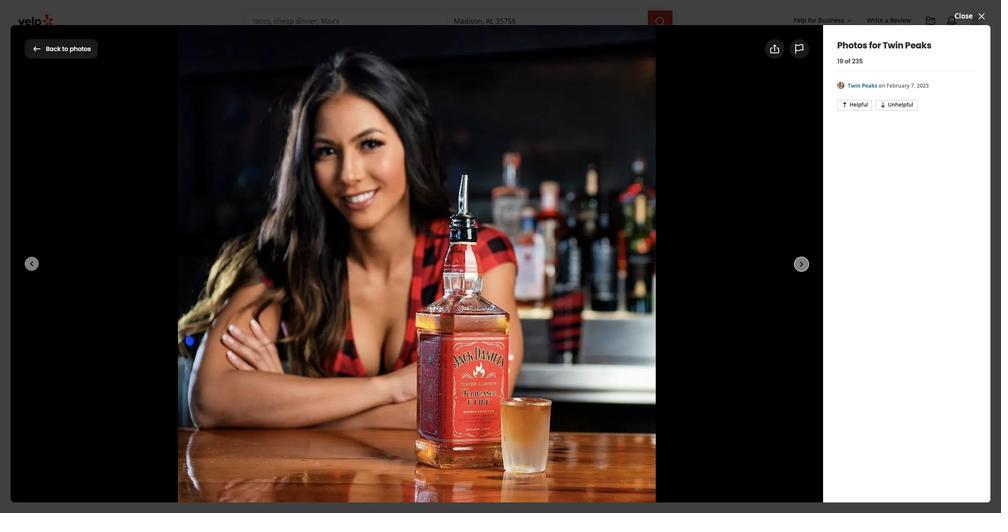 Task type: locate. For each thing, give the bounding box(es) containing it.
1 vertical spatial reviews
[[340, 445, 362, 454]]

0 vertical spatial get directions link
[[599, 295, 745, 315]]

write right 24 star v2 image
[[270, 267, 288, 278]]

0 horizontal spatial menu
[[218, 73, 238, 83]]

write for write a review
[[867, 16, 884, 24]]

1 horizontal spatial menu
[[367, 338, 387, 349]]

1 i from the left
[[284, 437, 286, 445]]

get down scratch at bottom right
[[648, 300, 660, 310]]

save
[[473, 267, 490, 278]]

0 horizontal spatial american
[[360, 203, 394, 212]]

haley button
[[402, 405, 419, 413]]

0 horizontal spatial add
[[351, 267, 365, 278]]

arion m. image
[[249, 437, 275, 463]]

review highlights element
[[235, 367, 585, 507]]

services right auto
[[397, 39, 420, 47]]

0 horizontal spatial services
[[332, 39, 355, 47]]

0 vertical spatial menu
[[218, 73, 238, 83]]

menu right website
[[297, 338, 317, 349]]

for right made
[[720, 271, 730, 281]]

24 chevron down v2 image for more
[[464, 38, 474, 49]]

suggest
[[653, 437, 680, 447]]

(24)
[[191, 73, 204, 83]]

0 horizontal spatial in 2 reviews button
[[326, 445, 362, 454]]

potatoes,
[[401, 437, 428, 445]]

twin down write a review link
[[883, 39, 904, 51]]

1 vertical spatial in 2 reviews button
[[326, 445, 362, 454]]

0 vertical spatial add
[[780, 43, 794, 54]]

know
[[473, 437, 492, 445]]

twin up helpful button
[[848, 82, 861, 89]]

16 claim filled v2 image
[[249, 204, 256, 211]]

tab list containing inside (24)
[[25, 73, 306, 90]]

0 horizontal spatial directions
[[613, 387, 649, 397]]

share button
[[398, 263, 448, 282]]

add
[[780, 43, 794, 54], [351, 267, 365, 278]]

"
[[282, 405, 284, 413], [282, 437, 284, 445], [282, 468, 284, 477]]

1 horizontal spatial i
[[470, 437, 472, 445]]

more
[[447, 39, 462, 47]]

12:00
[[308, 217, 326, 227]]

business categories element
[[245, 32, 984, 57]]

huntsville,
[[664, 398, 700, 408]]

0 vertical spatial and
[[421, 405, 432, 413]]

menu inside "link"
[[297, 338, 317, 349]]

24 chevron down v2 image inside more link
[[464, 38, 474, 49]]

1 horizontal spatial reviews
[[340, 445, 362, 454]]

website
[[267, 338, 295, 349]]

(yes
[[456, 437, 468, 445]]

1 vertical spatial get directions link
[[599, 387, 649, 397]]

services for home services
[[332, 39, 355, 47]]

outside (1)
[[262, 73, 299, 83]]

0 vertical spatial "
[[282, 405, 284, 413]]

restaurants link
[[245, 32, 306, 57]]

24 chevron down v2 image inside the restaurants link
[[288, 38, 299, 49]]

in 2 reviews button down (
[[326, 445, 362, 454]]

2 down salmon
[[334, 445, 338, 454]]

None search field
[[246, 11, 674, 32]]

2.9 (134 reviews)
[[332, 183, 388, 193]]

1 horizontal spatial "
[[512, 405, 515, 413]]

" down " i ordered the salmon ( top tier
[[323, 445, 326, 454]]

1 horizontal spatial services
[[397, 39, 420, 47]]

19
[[838, 57, 843, 66]]

a left review
[[290, 267, 294, 278]]

services for auto services
[[397, 39, 420, 47]]

0 vertical spatial review
[[890, 16, 912, 24]]

1 horizontal spatial ,
[[417, 203, 419, 212]]

in right nj.
[[516, 405, 522, 413]]

suggest an edit button
[[599, 433, 745, 452]]

1 horizontal spatial in 2 reviews button
[[515, 405, 551, 413]]

24 chevron down v2 image
[[288, 38, 299, 49], [464, 38, 474, 49]]

0 horizontal spatial am
[[291, 217, 302, 227]]

2 vertical spatial and
[[440, 468, 451, 477]]

in 4 reviews
[[282, 468, 558, 486]]

menu for menu (6)
[[218, 73, 238, 83]]

24 star v2 image
[[256, 267, 266, 278]]

full
[[353, 338, 365, 349]]

5 photo of twin peaks - huntsville, al, us. image from the left
[[736, 58, 924, 245]]

2 i from the left
[[470, 437, 472, 445]]

1 " from the top
[[282, 405, 284, 413]]

1 horizontal spatial get
[[648, 300, 660, 310]]

write a review
[[270, 267, 319, 278]]

(256)
[[599, 362, 616, 372]]

1 horizontal spatial write
[[867, 16, 884, 24]]

home services link
[[306, 32, 375, 57]]

" down review highlights
[[282, 405, 284, 413]]

24 pencil v2 image
[[639, 437, 650, 448]]

review highlights
[[249, 382, 327, 394]]

a up 'search photos' text box
[[885, 16, 889, 24]]

2.9 star rating image
[[249, 181, 326, 195]]

add for add photo
[[351, 267, 365, 278]]

nj.
[[504, 405, 512, 413]]

she
[[433, 405, 444, 413]]

1 vertical spatial "
[[323, 445, 326, 454]]

menu left made
[[676, 271, 697, 281]]

directions for get directions
[[662, 300, 696, 310]]

region containing "
[[242, 405, 585, 495]]

1 horizontal spatial 24 chevron down v2 image
[[464, 38, 474, 49]]

tier
[[360, 437, 371, 445]]

auto
[[382, 39, 395, 47]]

photos
[[796, 43, 820, 54], [70, 44, 91, 53]]

2 , from the left
[[417, 203, 419, 212]]

1 get directions link from the top
[[599, 295, 745, 315]]

region
[[242, 405, 585, 495]]

2 horizontal spatial reviews
[[528, 405, 551, 413]]

am down sports bars link
[[328, 217, 339, 227]]

(traditional)
[[456, 203, 500, 212]]

get inside get directions 5901 university dr huntsville, al 35806
[[599, 387, 612, 397]]

517-
[[618, 362, 632, 372]]

1 horizontal spatial directions
[[662, 300, 696, 310]]

and
[[421, 405, 432, 413], [429, 437, 440, 445], [440, 468, 451, 477]]

24 close v2 image
[[977, 11, 987, 21]]

0 horizontal spatial ,
[[357, 203, 358, 212]]

0 horizontal spatial i
[[284, 437, 286, 445]]

0 horizontal spatial "
[[323, 445, 326, 454]]

in 2 reviews button right nj.
[[515, 405, 551, 413]]

was
[[445, 405, 456, 413]]

drinks,
[[386, 468, 405, 477]]

24 chevron down v2 image right more
[[464, 38, 474, 49]]

reviews down she
[[282, 477, 305, 486]]

in left 4
[[548, 468, 553, 477]]

2 services from the left
[[397, 39, 420, 47]]

am left -
[[291, 217, 302, 227]]

close
[[955, 11, 973, 21]]

(134 reviews) link
[[343, 183, 388, 193]]

0 vertical spatial write
[[867, 16, 884, 24]]

vegetables...
[[282, 445, 323, 454]]

"
[[512, 405, 515, 413], [323, 445, 326, 454], [544, 468, 546, 477]]

university
[[617, 398, 652, 408]]

menu
[[218, 73, 238, 83], [249, 311, 273, 323]]

that
[[375, 405, 387, 413]]

get directions link up university
[[599, 387, 649, 397]]

1 vertical spatial write
[[270, 267, 288, 278]]

0 vertical spatial "
[[512, 405, 515, 413]]

" for " she provided us with great service, drinks, appetizers, and food came in a timely manner . "
[[282, 468, 284, 477]]

.
[[542, 468, 544, 477]]

1 horizontal spatial 2
[[523, 405, 527, 413]]

add for add photos
[[780, 43, 794, 54]]

0 horizontal spatial get
[[599, 387, 612, 397]]

american up day)
[[360, 203, 394, 212]]

0 horizontal spatial write
[[270, 267, 288, 278]]

there
[[494, 437, 512, 445]]

add photo link
[[329, 263, 395, 282]]

and left she
[[421, 405, 432, 413]]

next photo image
[[797, 259, 807, 269]]

directions down try our scratch menu made for mvps!
[[662, 300, 696, 310]]

24 camera v2 image
[[337, 267, 347, 278]]

24 save outline v2 image
[[459, 267, 469, 278]]

for right to
[[70, 40, 87, 57]]

24 share v2 image
[[406, 267, 417, 278]]

see hours
[[385, 218, 410, 226]]

review up 'search photos' text box
[[890, 16, 912, 24]]

photo of twin peaks - huntsville, al, us. image
[[0, 58, 173, 245], [173, 58, 361, 245], [361, 58, 549, 245], [549, 58, 736, 245], [736, 58, 924, 245]]

menu up 16 external link v2 image on the left
[[249, 311, 273, 323]]

business
[[818, 16, 845, 24]]

0 vertical spatial reviews
[[528, 405, 551, 413]]

1 vertical spatial and
[[429, 437, 440, 445]]

directions up university
[[613, 387, 649, 397]]

said
[[388, 405, 400, 413]]

1 horizontal spatial american
[[420, 203, 454, 212]]

16 chevron down v2 image
[[846, 17, 853, 24]]

1 vertical spatial review
[[249, 382, 280, 394]]

photos right to
[[70, 44, 91, 53]]

1 horizontal spatial add
[[780, 43, 794, 54]]

24 share v2 image
[[770, 44, 780, 54]]

i left ordered
[[284, 437, 286, 445]]

2 vertical spatial reviews
[[282, 477, 305, 486]]

for down write a review link
[[869, 39, 881, 51]]

american right the (new)
[[420, 203, 454, 212]]

an
[[682, 437, 690, 447]]

and left fries
[[429, 437, 440, 445]]

services inside 'link'
[[397, 39, 420, 47]]

0 vertical spatial get
[[648, 300, 660, 310]]

sports
[[317, 203, 339, 212]]

menu right full
[[367, 338, 387, 349]]

write right 16 chevron down v2 icon
[[867, 16, 884, 24]]

princeton,
[[474, 405, 503, 413]]

get up '5901'
[[599, 387, 612, 397]]

1 vertical spatial directions
[[613, 387, 649, 397]]

2 photo of twin peaks - huntsville, al, us. image from the left
[[173, 58, 361, 245]]

" right trevor h. image
[[282, 468, 284, 477]]

0 horizontal spatial menu
[[297, 338, 317, 349]]

1 horizontal spatial review
[[890, 16, 912, 24]]

get
[[648, 300, 660, 310], [599, 387, 612, 397]]

twin
[[883, 39, 904, 51], [89, 40, 118, 57], [848, 82, 861, 89], [249, 150, 299, 180]]

2 horizontal spatial menu
[[676, 271, 697, 281]]

(256) 517-7306
[[599, 362, 648, 372]]

write a review link
[[864, 13, 915, 28]]

reviews inside in 4 reviews
[[282, 477, 305, 486]]

reviews right nj.
[[528, 405, 551, 413]]

add left 24 flag v2 image
[[780, 43, 794, 54]]

1 horizontal spatial photos
[[796, 43, 820, 54]]

save button
[[451, 263, 497, 282]]

0 horizontal spatial reviews
[[282, 477, 305, 486]]

in 2 reviews button for " our server wore a name badge that said haley and she was from princeton, nj. " in 2 reviews
[[515, 405, 551, 413]]

235
[[852, 57, 863, 66]]

" right princeton,
[[512, 405, 515, 413]]

home services
[[313, 39, 355, 47]]

1 vertical spatial get
[[599, 387, 612, 397]]

add right 24 camera v2 'image' at the bottom of page
[[351, 267, 365, 278]]

1 photo of twin peaks - huntsville, al, us. image from the left
[[0, 58, 173, 245]]

for
[[808, 16, 817, 24], [869, 39, 881, 51], [70, 40, 87, 57], [720, 271, 730, 281]]

0 horizontal spatial 24 chevron down v2 image
[[288, 38, 299, 49]]

services left 24 chevron down v2 icon
[[332, 39, 355, 47]]

0 horizontal spatial 2
[[334, 445, 338, 454]]

menu left (6)
[[218, 73, 238, 83]]

2 right nj.
[[523, 405, 527, 413]]

1 24 chevron down v2 image from the left
[[288, 38, 299, 49]]

1 horizontal spatial am
[[328, 217, 339, 227]]

photos
[[838, 39, 868, 51], [25, 40, 67, 57]]

helpful
[[850, 101, 868, 109]]

1 vertical spatial menu
[[249, 311, 273, 323]]

menu for website menu
[[297, 338, 317, 349]]

services
[[332, 39, 355, 47], [397, 39, 420, 47]]

0 horizontal spatial review
[[249, 382, 280, 394]]

in 2 reviews button for " i ordered the salmon ( top tier
[[326, 445, 362, 454]]

2 vertical spatial "
[[282, 468, 284, 477]]

0 vertical spatial in 2 reviews button
[[515, 405, 551, 413]]

get directions
[[648, 300, 696, 310]]

1 horizontal spatial menu
[[249, 311, 273, 323]]

website menu link
[[249, 334, 325, 353]]

reviews
[[528, 405, 551, 413], [340, 445, 362, 454], [282, 477, 305, 486]]

and left food
[[440, 468, 451, 477]]

" left ordered
[[282, 437, 284, 445]]

" i ordered the salmon ( top tier
[[282, 437, 371, 445]]

(1)
[[290, 73, 299, 83]]

24 chevron down v2 image
[[357, 38, 367, 49]]

1 horizontal spatial photos for twin peaks
[[838, 39, 932, 51]]

i right (yes
[[470, 437, 472, 445]]

in right "came"
[[485, 468, 490, 477]]

for right yelp
[[808, 16, 817, 24]]

reviews down top
[[340, 445, 362, 454]]

1 vertical spatial add
[[351, 267, 365, 278]]

2 horizontal spatial "
[[544, 468, 546, 477]]

3 " from the top
[[282, 468, 284, 477]]

get directions link down try our scratch menu made for mvps!
[[599, 295, 745, 315]]

0 vertical spatial directions
[[662, 300, 696, 310]]

wore
[[317, 405, 331, 413]]

tab list
[[25, 73, 306, 90]]

2 " from the top
[[282, 437, 284, 445]]

2 24 chevron down v2 image from the left
[[464, 38, 474, 49]]

1 services from the left
[[332, 39, 355, 47]]

a left timely
[[491, 468, 495, 477]]

of
[[845, 57, 851, 66]]

directions inside get directions 5901 university dr huntsville, al 35806
[[613, 387, 649, 397]]

2 vertical spatial "
[[544, 468, 546, 477]]

twin right to
[[89, 40, 118, 57]]

16 external link v2 image
[[256, 340, 263, 347]]

review up steven l. image
[[249, 382, 280, 394]]

24 add photo v2 image
[[766, 43, 776, 54]]

16 helpful v2 image
[[842, 101, 849, 108]]

write inside user actions element
[[867, 16, 884, 24]]

am
[[291, 217, 302, 227], [328, 217, 339, 227]]

24 arrow left v2 image
[[32, 43, 42, 54]]

unhelpful button
[[876, 100, 918, 110]]

24 chevron down v2 image right restaurants
[[288, 38, 299, 49]]

0 horizontal spatial photos
[[70, 44, 91, 53]]

" left 4
[[544, 468, 546, 477]]

1 vertical spatial "
[[282, 437, 284, 445]]

photos down yelp
[[796, 43, 820, 54]]

the
[[313, 437, 322, 445]]

24 menu v2 image
[[339, 338, 350, 348]]

1 , from the left
[[357, 203, 358, 212]]



Task type: describe. For each thing, give the bounding box(es) containing it.
dr
[[654, 398, 662, 408]]

a right wore
[[333, 405, 336, 413]]

and inside the ), mashed potatoes, and fries (yes i know there was no vegetables...
[[429, 437, 440, 445]]

menu for full menu
[[367, 338, 387, 349]]

haley
[[402, 405, 419, 413]]

great
[[346, 468, 361, 477]]

menu for menu
[[249, 311, 273, 323]]

day)
[[361, 217, 375, 227]]

" she provided us with great service, drinks, appetizers, and food came in a timely manner . "
[[282, 468, 546, 477]]

february
[[887, 82, 910, 89]]

trevor h. image
[[249, 468, 275, 495]]

appetizers,
[[407, 468, 438, 477]]

mashed
[[376, 437, 399, 445]]

get directions 5901 university dr huntsville, al 35806
[[599, 387, 710, 418]]

top tier button
[[348, 437, 371, 445]]

our
[[284, 405, 295, 413]]

name
[[338, 405, 354, 413]]

home
[[313, 39, 330, 47]]

19 of 235
[[838, 57, 863, 66]]

yelp for business button
[[790, 13, 857, 28]]

7306
[[632, 362, 648, 372]]

menu element
[[235, 297, 578, 353]]

made
[[698, 271, 719, 281]]

full menu link
[[332, 334, 395, 353]]

-
[[304, 217, 306, 227]]

inside (24)
[[169, 73, 204, 83]]

(
[[346, 437, 348, 445]]

mvps!
[[620, 281, 643, 291]]

was
[[514, 437, 527, 445]]

more link
[[440, 32, 481, 57]]

from
[[458, 405, 472, 413]]

4 photo of twin peaks - huntsville, al, us. image from the left
[[549, 58, 736, 245]]

back to photos button
[[25, 39, 98, 58]]

2023
[[917, 82, 929, 89]]

badge
[[356, 405, 374, 413]]

0 horizontal spatial photos for twin peaks
[[25, 40, 158, 57]]

claimed
[[258, 203, 285, 212]]

write a review
[[867, 16, 912, 24]]

notifications image
[[947, 16, 957, 26]]

back
[[46, 44, 61, 53]]

twin up 2.9 star rating "image"
[[249, 150, 299, 180]]

manner
[[518, 468, 542, 477]]

add photos link
[[758, 39, 827, 58]]

close button
[[955, 11, 987, 21]]

7,
[[911, 82, 916, 89]]

get for get directions 5901 university dr huntsville, al 35806
[[599, 387, 612, 397]]

al
[[701, 398, 710, 408]]

auto services
[[382, 39, 420, 47]]

menu (6)
[[218, 73, 248, 83]]

2.9
[[332, 183, 342, 193]]

reviews)
[[359, 183, 388, 193]]

region inside review highlights 'element'
[[242, 405, 585, 495]]

write a review link
[[249, 263, 326, 282]]

inside
[[169, 73, 190, 83]]

american (traditional) link
[[420, 203, 500, 212]]

photo
[[367, 267, 387, 278]]

scratch
[[647, 271, 674, 281]]

fries
[[442, 437, 455, 445]]

1 am from the left
[[291, 217, 302, 227]]

review inside user actions element
[[890, 16, 912, 24]]

0 vertical spatial 2
[[523, 405, 527, 413]]

ordered
[[288, 437, 311, 445]]

provided
[[297, 468, 322, 477]]

suggest an edit
[[653, 437, 705, 447]]

5901
[[599, 398, 615, 408]]

restaurants
[[252, 39, 286, 47]]

24 chevron down v2 image for restaurants
[[288, 38, 299, 49]]

user actions element
[[787, 11, 996, 65]]

review inside 'element'
[[249, 382, 280, 394]]

write for write a review
[[270, 267, 288, 278]]

0 horizontal spatial photos
[[25, 40, 67, 57]]

get for get directions
[[648, 300, 660, 310]]

add photo
[[351, 267, 387, 278]]

she
[[284, 468, 295, 477]]

twinpeaksrestaurant.com
[[599, 337, 691, 347]]

for inside try our scratch menu made for mvps!
[[720, 271, 730, 281]]

photos inside button
[[70, 44, 91, 53]]

2 get directions link from the top
[[599, 387, 649, 397]]

i inside the ), mashed potatoes, and fries (yes i know there was no vegetables...
[[470, 437, 472, 445]]

), mashed potatoes, and fries (yes i know there was no vegetables...
[[282, 437, 538, 454]]

" in 2 reviews
[[323, 445, 362, 454]]

2 am from the left
[[328, 217, 339, 227]]

2 american from the left
[[420, 203, 454, 212]]

yelp
[[794, 16, 807, 24]]

previous photo image
[[26, 258, 37, 269]]

" for " our server wore a name badge that said haley and she was from princeton, nj. " in 2 reviews
[[282, 405, 284, 413]]

website menu
[[267, 338, 317, 349]]

in inside in 4 reviews
[[548, 468, 553, 477]]

steven l. image
[[249, 405, 275, 431]]

3 photo of twin peaks - huntsville, al, us. image from the left
[[361, 58, 549, 245]]

on
[[879, 82, 886, 89]]

search image
[[655, 16, 666, 27]]

16 nothelpful v2 image
[[880, 101, 887, 108]]

1 american from the left
[[360, 203, 394, 212]]

" for " i ordered the salmon ( top tier
[[282, 437, 284, 445]]

share
[[420, 267, 440, 278]]

Search photos text field
[[833, 40, 977, 58]]

in down " i ordered the salmon ( top tier
[[327, 445, 333, 454]]

auto services link
[[375, 32, 440, 57]]

directions for get directions 5901 university dr huntsville, al 35806
[[613, 387, 649, 397]]

menu inside try our scratch menu made for mvps!
[[676, 271, 697, 281]]

" our server wore a name badge that said haley and she was from princeton, nj. " in 2 reviews
[[282, 405, 551, 413]]

projects image
[[926, 16, 936, 26]]

our
[[633, 271, 645, 281]]

twin peaks
[[249, 150, 368, 180]]

server
[[297, 405, 315, 413]]

with
[[332, 468, 345, 477]]

came
[[467, 468, 483, 477]]

for inside 'yelp for business' button
[[808, 16, 817, 24]]

$$
[[297, 203, 305, 212]]

yelp for business
[[794, 16, 845, 24]]

service,
[[363, 468, 384, 477]]

1 vertical spatial 2
[[334, 445, 338, 454]]

in 4 reviews button
[[282, 468, 558, 486]]

twin peaks link
[[848, 82, 879, 89]]

),
[[371, 437, 375, 445]]

(6)
[[239, 73, 248, 83]]

1 horizontal spatial photos
[[838, 39, 868, 51]]

add photos
[[780, 43, 820, 54]]

timely manner button
[[497, 468, 542, 477]]

24 flag v2 image
[[794, 44, 805, 54]]



Task type: vqa. For each thing, say whether or not it's contained in the screenshot.
Olive Oil , Wine Bars , Coffee & Tea
no



